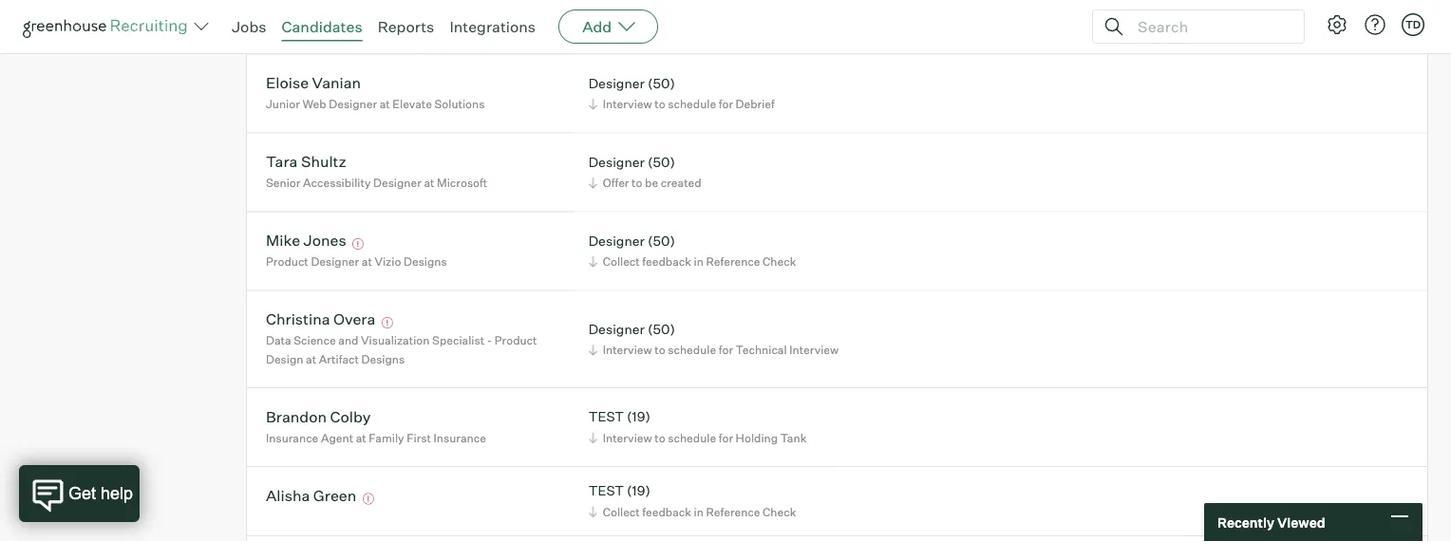 Task type: describe. For each thing, give the bounding box(es) containing it.
candidates
[[282, 17, 362, 36]]

for inside interviews to schedule for preliminary screen link
[[724, 18, 739, 32]]

designer inside the designer (50) interview to schedule for technical interview
[[589, 320, 645, 337]]

(19) for test (19) collect feedback in reference check
[[627, 483, 650, 499]]

(19) for test (19) interview to schedule for holding tank
[[627, 409, 650, 425]]

be
[[645, 176, 658, 190]]

td button
[[1402, 13, 1425, 36]]

christina overa link
[[266, 310, 375, 332]]

for for designer (50) interview to schedule for debrief
[[719, 97, 733, 111]]

(50) for designer (50) interview to schedule for technical interview
[[648, 320, 675, 337]]

brandon colby insurance agent at family first insurance
[[266, 407, 486, 445]]

and
[[338, 334, 358, 348]]

christina overa
[[266, 310, 375, 329]]

green
[[313, 486, 356, 505]]

interview for designer (50) interview to schedule for technical interview
[[603, 343, 652, 357]]

collect feedback in reference check link for designer (50)
[[586, 253, 801, 271]]

tara shultz link
[[266, 152, 346, 174]]

recently viewed
[[1218, 514, 1325, 531]]

interviews to schedule for preliminary screen link
[[586, 16, 848, 34]]

tara
[[266, 152, 298, 171]]

screen
[[805, 18, 843, 32]]

to inside the designer (50) interview to schedule for technical interview
[[655, 343, 665, 357]]

integrations link
[[450, 17, 536, 36]]

(50) for designer (50) collect feedback in reference check
[[648, 232, 675, 249]]

alisha green link
[[266, 486, 356, 508]]

debrief
[[736, 97, 775, 111]]

eloise
[[266, 73, 309, 92]]

in for (19)
[[694, 505, 704, 519]]

vizio
[[375, 255, 401, 269]]

product for product manager at travelnow
[[266, 18, 308, 32]]

microsoft
[[437, 176, 487, 190]]

jobs link
[[232, 17, 266, 36]]

tara shultz senior accessibility designer at microsoft
[[266, 152, 487, 190]]

data science and visualization specialist - product design at artifact designs
[[266, 334, 537, 366]]

-
[[487, 334, 492, 348]]

interview for designer (50) interview to schedule for debrief
[[603, 97, 652, 111]]

to right interviews
[[660, 18, 671, 32]]

schedule for test (19) interview to schedule for holding tank
[[668, 431, 716, 445]]

at inside tara shultz senior accessibility designer at microsoft
[[424, 176, 434, 190]]

colby
[[330, 407, 371, 426]]

test (19) interview to schedule for holding tank
[[589, 409, 807, 445]]

reports
[[378, 17, 434, 36]]

designer (50) interview to schedule for technical interview
[[589, 320, 839, 357]]

(50) for designer (50) interview to schedule for debrief
[[648, 75, 675, 91]]

mike
[[266, 231, 300, 250]]

brandon
[[266, 407, 327, 426]]

family
[[369, 431, 404, 445]]

at down the mike jones has been in reference check for more than 10 days image
[[362, 255, 372, 269]]

0 vertical spatial designs
[[404, 255, 447, 269]]

mike jones link
[[266, 231, 346, 253]]

(50) for designer (50) offer to be created
[[648, 154, 675, 170]]

offer
[[603, 176, 629, 190]]

web
[[302, 97, 326, 111]]

to for eloise vanian
[[655, 97, 665, 111]]

collect for test
[[603, 505, 640, 519]]

visualization
[[361, 334, 430, 348]]

tank
[[780, 431, 807, 445]]

christina overa has been in technical interview for more than 14 days image
[[379, 317, 396, 329]]

christina
[[266, 310, 330, 329]]

for for test (19) interview to schedule for holding tank
[[719, 431, 733, 445]]

alisha green has been in reference check for more than 10 days image
[[360, 494, 377, 505]]

technical
[[736, 343, 787, 357]]

td
[[1405, 18, 1421, 31]]

designer inside tara shultz senior accessibility designer at microsoft
[[373, 176, 421, 190]]

2 insurance from the left
[[434, 431, 486, 445]]

add
[[582, 17, 612, 36]]

jones
[[303, 231, 346, 250]]

test for test (19) collect feedback in reference check
[[589, 483, 624, 499]]

designer inside designer (50) collect feedback in reference check
[[589, 232, 645, 249]]

manager
[[311, 18, 358, 32]]

viewed
[[1277, 514, 1325, 531]]

greenhouse recruiting image
[[23, 15, 194, 38]]

to for brandon colby
[[655, 431, 665, 445]]

at inside brandon colby insurance agent at family first insurance
[[356, 431, 366, 445]]

science
[[294, 334, 336, 348]]

offer to be created link
[[586, 174, 706, 192]]

td button
[[1398, 9, 1428, 40]]

holding
[[736, 431, 778, 445]]

mike jones
[[266, 231, 346, 250]]

interview to schedule for debrief link
[[586, 95, 780, 113]]

at inside eloise vanian junior web designer at elevate solutions
[[380, 97, 390, 111]]



Task type: locate. For each thing, give the bounding box(es) containing it.
preliminary
[[742, 18, 803, 32]]

schedule left technical
[[668, 343, 716, 357]]

eloise vanian junior web designer at elevate solutions
[[266, 73, 485, 111]]

to up test (19) collect feedback in reference check
[[655, 431, 665, 445]]

1 vertical spatial reference
[[706, 505, 760, 519]]

1 collect from the top
[[603, 255, 640, 269]]

check
[[763, 255, 796, 269], [763, 505, 796, 519]]

test for test (19) interview to schedule for holding tank
[[589, 409, 624, 425]]

designs
[[404, 255, 447, 269], [361, 352, 405, 366]]

(19) up the interview to schedule for holding tank link
[[627, 409, 650, 425]]

2 collect from the top
[[603, 505, 640, 519]]

alisha
[[266, 486, 310, 505]]

collect for designer
[[603, 255, 640, 269]]

mike jones has been in reference check for more than 10 days image
[[350, 239, 367, 250]]

for inside the designer (50) interview to schedule for technical interview
[[719, 343, 733, 357]]

(19) inside test (19) interview to schedule for holding tank
[[627, 409, 650, 425]]

Search text field
[[1133, 13, 1287, 40]]

schedule left debrief
[[668, 97, 716, 111]]

1 vertical spatial designs
[[361, 352, 405, 366]]

2 vertical spatial product
[[495, 334, 537, 348]]

(50) down "be"
[[648, 232, 675, 249]]

1 vertical spatial collect feedback in reference check link
[[586, 503, 801, 521]]

test (19) collect feedback in reference check
[[589, 483, 796, 519]]

in up the designer (50) interview to schedule for technical interview
[[694, 255, 704, 269]]

for left holding
[[719, 431, 733, 445]]

travelnow
[[374, 18, 430, 32]]

2 feedback from the top
[[642, 505, 691, 519]]

insurance down brandon
[[266, 431, 318, 445]]

schedule for designer (50) interview to schedule for technical interview
[[668, 343, 716, 357]]

junior
[[266, 97, 300, 111]]

1 vertical spatial (19)
[[627, 483, 650, 499]]

0 vertical spatial check
[[763, 255, 796, 269]]

recently
[[1218, 514, 1275, 531]]

designer inside designer (50) interview to schedule for debrief
[[589, 75, 645, 91]]

(50) inside the designer (50) interview to schedule for technical interview
[[648, 320, 675, 337]]

shultz
[[301, 152, 346, 171]]

1 (50) from the top
[[648, 75, 675, 91]]

collect feedback in reference check link up the designer (50) interview to schedule for technical interview
[[586, 253, 801, 271]]

reference inside designer (50) collect feedback in reference check
[[706, 255, 760, 269]]

elevate
[[393, 97, 432, 111]]

eloise vanian link
[[266, 73, 361, 95]]

for
[[724, 18, 739, 32], [719, 97, 733, 111], [719, 343, 733, 357], [719, 431, 733, 445]]

product manager at travelnow
[[266, 18, 430, 32]]

2 in from the top
[[694, 505, 704, 519]]

test inside test (19) collect feedback in reference check
[[589, 483, 624, 499]]

0 vertical spatial in
[[694, 255, 704, 269]]

interviews
[[603, 18, 658, 32]]

1 vertical spatial test
[[589, 483, 624, 499]]

0 horizontal spatial insurance
[[266, 431, 318, 445]]

artifact
[[319, 352, 359, 366]]

created
[[661, 176, 702, 190]]

0 vertical spatial collect
[[603, 255, 640, 269]]

to inside designer (50) interview to schedule for debrief
[[655, 97, 665, 111]]

accessibility
[[303, 176, 371, 190]]

1 collect feedback in reference check link from the top
[[586, 253, 801, 271]]

collect feedback in reference check link for test (19)
[[586, 503, 801, 521]]

at left elevate
[[380, 97, 390, 111]]

reference
[[706, 255, 760, 269], [706, 505, 760, 519]]

agent
[[321, 431, 353, 445]]

2 reference from the top
[[706, 505, 760, 519]]

0 vertical spatial product
[[266, 18, 308, 32]]

to inside test (19) interview to schedule for holding tank
[[655, 431, 665, 445]]

designer (50) collect feedback in reference check
[[589, 232, 796, 269]]

for left technical
[[719, 343, 733, 357]]

collect feedback in reference check link down the interview to schedule for holding tank link
[[586, 503, 801, 521]]

2 (50) from the top
[[648, 154, 675, 170]]

at inside data science and visualization specialist - product design at artifact designs
[[306, 352, 316, 366]]

interview
[[603, 97, 652, 111], [603, 343, 652, 357], [789, 343, 839, 357], [603, 431, 652, 445]]

designer (50) offer to be created
[[589, 154, 702, 190]]

schedule right interviews
[[674, 18, 722, 32]]

collect inside designer (50) collect feedback in reference check
[[603, 255, 640, 269]]

test
[[589, 409, 624, 425], [589, 483, 624, 499]]

to up test (19) interview to schedule for holding tank
[[655, 343, 665, 357]]

product designer at vizio designs
[[266, 255, 447, 269]]

at right manager
[[361, 18, 371, 32]]

0 vertical spatial (19)
[[627, 409, 650, 425]]

reference for (50)
[[706, 255, 760, 269]]

product right - on the left bottom of page
[[495, 334, 537, 348]]

1 vertical spatial collect
[[603, 505, 640, 519]]

to for tara shultz
[[632, 176, 642, 190]]

schedule inside the designer (50) interview to schedule for technical interview
[[668, 343, 716, 357]]

interview inside test (19) interview to schedule for holding tank
[[603, 431, 652, 445]]

product down mike
[[266, 255, 308, 269]]

insurance right first
[[434, 431, 486, 445]]

schedule inside designer (50) interview to schedule for debrief
[[668, 97, 716, 111]]

(50)
[[648, 75, 675, 91], [648, 154, 675, 170], [648, 232, 675, 249], [648, 320, 675, 337]]

reference inside test (19) collect feedback in reference check
[[706, 505, 760, 519]]

in for (50)
[[694, 255, 704, 269]]

candidates link
[[282, 17, 362, 36]]

in inside test (19) collect feedback in reference check
[[694, 505, 704, 519]]

brandon colby link
[[266, 407, 371, 429]]

design
[[266, 352, 303, 366]]

in
[[694, 255, 704, 269], [694, 505, 704, 519]]

2 collect feedback in reference check link from the top
[[586, 503, 801, 521]]

collect
[[603, 255, 640, 269], [603, 505, 640, 519]]

to left "be"
[[632, 176, 642, 190]]

2 (19) from the top
[[627, 483, 650, 499]]

to inside designer (50) offer to be created
[[632, 176, 642, 190]]

interview to schedule for technical interview link
[[586, 341, 844, 359]]

solutions
[[434, 97, 485, 111]]

1 insurance from the left
[[266, 431, 318, 445]]

designer inside designer (50) offer to be created
[[589, 154, 645, 170]]

schedule
[[674, 18, 722, 32], [668, 97, 716, 111], [668, 343, 716, 357], [668, 431, 716, 445]]

first
[[407, 431, 431, 445]]

check for (50)
[[763, 255, 796, 269]]

at down colby
[[356, 431, 366, 445]]

1 vertical spatial in
[[694, 505, 704, 519]]

collect inside test (19) collect feedback in reference check
[[603, 505, 640, 519]]

interview to schedule for holding tank link
[[586, 429, 811, 447]]

reports link
[[378, 17, 434, 36]]

designer inside eloise vanian junior web designer at elevate solutions
[[329, 97, 377, 111]]

insurance
[[266, 431, 318, 445], [434, 431, 486, 445]]

4 (50) from the top
[[648, 320, 675, 337]]

for for designer (50) interview to schedule for technical interview
[[719, 343, 733, 357]]

designer (50) interview to schedule for debrief
[[589, 75, 775, 111]]

1 feedback from the top
[[642, 255, 691, 269]]

check inside designer (50) collect feedback in reference check
[[763, 255, 796, 269]]

alisha green
[[266, 486, 356, 505]]

for left preliminary
[[724, 18, 739, 32]]

product inside data science and visualization specialist - product design at artifact designs
[[495, 334, 537, 348]]

integrations
[[450, 17, 536, 36]]

1 horizontal spatial insurance
[[434, 431, 486, 445]]

(50) inside designer (50) interview to schedule for debrief
[[648, 75, 675, 91]]

for left debrief
[[719, 97, 733, 111]]

designer
[[589, 75, 645, 91], [329, 97, 377, 111], [589, 154, 645, 170], [373, 176, 421, 190], [589, 232, 645, 249], [311, 255, 359, 269], [589, 320, 645, 337]]

product for product designer at vizio designs
[[266, 255, 308, 269]]

check up technical
[[763, 255, 796, 269]]

feedback down created
[[642, 255, 691, 269]]

(50) up "be"
[[648, 154, 675, 170]]

vanian
[[312, 73, 361, 92]]

2 test from the top
[[589, 483, 624, 499]]

(50) up "interview to schedule for technical interview" link
[[648, 320, 675, 337]]

1 vertical spatial check
[[763, 505, 796, 519]]

for inside designer (50) interview to schedule for debrief
[[719, 97, 733, 111]]

reference up the designer (50) interview to schedule for technical interview
[[706, 255, 760, 269]]

collect feedback in reference check link
[[586, 253, 801, 271], [586, 503, 801, 521]]

interview inside designer (50) interview to schedule for debrief
[[603, 97, 652, 111]]

check inside test (19) collect feedback in reference check
[[763, 505, 796, 519]]

schedule for designer (50) interview to schedule for debrief
[[668, 97, 716, 111]]

feedback inside designer (50) collect feedback in reference check
[[642, 255, 691, 269]]

test inside test (19) interview to schedule for holding tank
[[589, 409, 624, 425]]

(19) down the interview to schedule for holding tank link
[[627, 483, 650, 499]]

0 vertical spatial reference
[[706, 255, 760, 269]]

(19) inside test (19) collect feedback in reference check
[[627, 483, 650, 499]]

to
[[660, 18, 671, 32], [655, 97, 665, 111], [632, 176, 642, 190], [655, 343, 665, 357], [655, 431, 665, 445]]

2 check from the top
[[763, 505, 796, 519]]

in down the interview to schedule for holding tank link
[[694, 505, 704, 519]]

1 check from the top
[[763, 255, 796, 269]]

specialist
[[432, 334, 484, 348]]

product left manager
[[266, 18, 308, 32]]

3 (50) from the top
[[648, 232, 675, 249]]

reference for (19)
[[706, 505, 760, 519]]

reference down holding
[[706, 505, 760, 519]]

(50) inside designer (50) offer to be created
[[648, 154, 675, 170]]

interview for test (19) interview to schedule for holding tank
[[603, 431, 652, 445]]

at down science
[[306, 352, 316, 366]]

feedback down the interview to schedule for holding tank link
[[642, 505, 691, 519]]

designs inside data science and visualization specialist - product design at artifact designs
[[361, 352, 405, 366]]

check down tank
[[763, 505, 796, 519]]

check for (19)
[[763, 505, 796, 519]]

designs right vizio at the left of page
[[404, 255, 447, 269]]

1 vertical spatial feedback
[[642, 505, 691, 519]]

1 test from the top
[[589, 409, 624, 425]]

senior
[[266, 176, 301, 190]]

(50) inside designer (50) collect feedback in reference check
[[648, 232, 675, 249]]

1 vertical spatial product
[[266, 255, 308, 269]]

(50) up interview to schedule for debrief link
[[648, 75, 675, 91]]

feedback
[[642, 255, 691, 269], [642, 505, 691, 519]]

at left microsoft at the top
[[424, 176, 434, 190]]

schedule inside test (19) interview to schedule for holding tank
[[668, 431, 716, 445]]

configure image
[[1326, 13, 1349, 36]]

product
[[266, 18, 308, 32], [266, 255, 308, 269], [495, 334, 537, 348]]

in inside designer (50) collect feedback in reference check
[[694, 255, 704, 269]]

0 vertical spatial feedback
[[642, 255, 691, 269]]

feedback for (19)
[[642, 505, 691, 519]]

0 vertical spatial test
[[589, 409, 624, 425]]

1 in from the top
[[694, 255, 704, 269]]

data
[[266, 334, 291, 348]]

for inside test (19) interview to schedule for holding tank
[[719, 431, 733, 445]]

feedback for (50)
[[642, 255, 691, 269]]

at
[[361, 18, 371, 32], [380, 97, 390, 111], [424, 176, 434, 190], [362, 255, 372, 269], [306, 352, 316, 366], [356, 431, 366, 445]]

to up designer (50) offer to be created
[[655, 97, 665, 111]]

add button
[[559, 9, 658, 44]]

1 reference from the top
[[706, 255, 760, 269]]

overa
[[333, 310, 375, 329]]

interviews to schedule for preliminary screen
[[603, 18, 843, 32]]

schedule up test (19) collect feedback in reference check
[[668, 431, 716, 445]]

(19)
[[627, 409, 650, 425], [627, 483, 650, 499]]

1 (19) from the top
[[627, 409, 650, 425]]

feedback inside test (19) collect feedback in reference check
[[642, 505, 691, 519]]

designs down visualization
[[361, 352, 405, 366]]

0 vertical spatial collect feedback in reference check link
[[586, 253, 801, 271]]

jobs
[[232, 17, 266, 36]]



Task type: vqa. For each thing, say whether or not it's contained in the screenshot.


